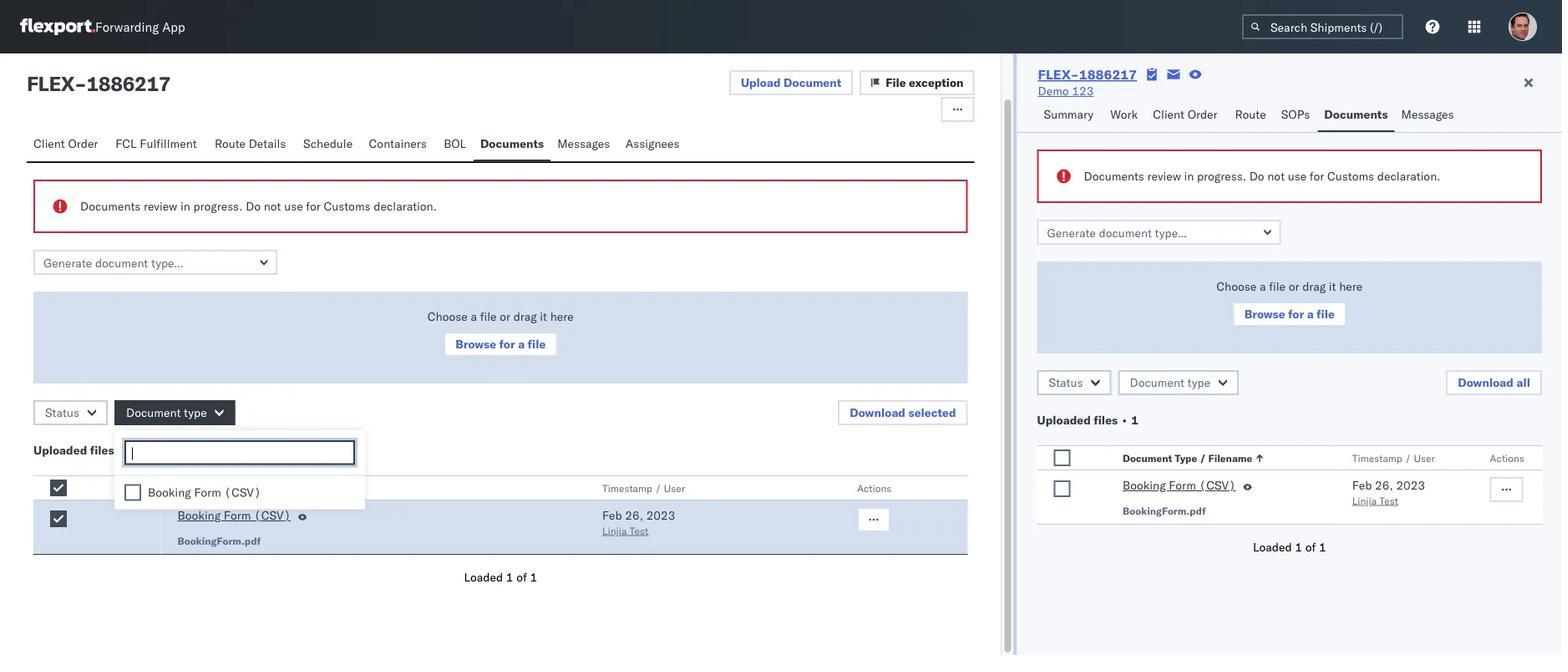 Task type: vqa. For each thing, say whether or not it's contained in the screenshot.
Ext.
no



Task type: locate. For each thing, give the bounding box(es) containing it.
form for browse for a file button to the left
[[224, 508, 251, 523]]

documents review in progress. do not use for customs declaration. down route button
[[1084, 169, 1441, 183]]

0 vertical spatial customs
[[1328, 169, 1375, 183]]

2023 for timestamp / user button corresponding to browse for a file button to the left
[[647, 508, 676, 523]]

loaded
[[1254, 540, 1293, 555], [464, 570, 503, 585]]

0 vertical spatial 26,
[[1376, 478, 1394, 493]]

0 horizontal spatial 26,
[[625, 508, 644, 523]]

0 vertical spatial generate document type... text field
[[1038, 220, 1282, 245]]

0 horizontal spatial drag
[[514, 309, 537, 324]]

type for browse for a file button to the left
[[230, 482, 252, 494]]

fulfillment
[[140, 136, 197, 151]]

1 horizontal spatial type
[[1188, 375, 1211, 390]]

0 vertical spatial loaded
[[1254, 540, 1293, 555]]

browse for a file
[[1245, 307, 1335, 321], [456, 337, 546, 351]]

drag
[[1303, 279, 1327, 294], [514, 309, 537, 324]]

browse for a file button
[[1233, 302, 1347, 327], [444, 332, 558, 357]]

messages button
[[1395, 99, 1464, 132], [551, 129, 619, 161]]

0 vertical spatial browse for a file button
[[1233, 302, 1347, 327]]

of
[[1306, 540, 1317, 555], [517, 570, 527, 585]]

0 vertical spatial choose
[[1217, 279, 1257, 294]]

client order
[[1154, 107, 1218, 122], [33, 136, 98, 151]]

it
[[1330, 279, 1337, 294], [540, 309, 547, 324]]

type for the top browse for a file button
[[1175, 452, 1198, 464]]

1 horizontal spatial route
[[1236, 107, 1267, 122]]

status
[[1049, 375, 1084, 390], [45, 405, 79, 420]]

0 horizontal spatial in
[[181, 199, 190, 214]]

0 horizontal spatial user
[[664, 482, 685, 494]]

documents button right "sops"
[[1318, 99, 1395, 132]]

0 horizontal spatial progress.
[[193, 199, 243, 214]]

0 vertical spatial timestamp
[[1353, 452, 1403, 464]]

26, for timestamp / user button corresponding to browse for a file button to the left
[[625, 508, 644, 523]]

messages
[[1402, 107, 1455, 122], [558, 136, 610, 151]]

2023
[[1397, 478, 1426, 493], [647, 508, 676, 523]]

do for the top browse for a file button
[[1250, 169, 1265, 183]]

forwarding app
[[95, 19, 185, 35]]

use
[[1289, 169, 1307, 183], [284, 199, 303, 214]]

status button
[[1038, 370, 1112, 395], [33, 400, 108, 425]]

form
[[1169, 478, 1197, 493], [194, 485, 221, 500], [224, 508, 251, 523]]

1 vertical spatial filename
[[263, 482, 307, 494]]

review
[[1148, 169, 1182, 183], [144, 199, 177, 214]]

1 vertical spatial not
[[264, 199, 281, 214]]

document type / filename button for booking form (csv) "link" for document type button corresponding to the top browse for a file button
[[1120, 448, 1319, 465]]

0 horizontal spatial route
[[215, 136, 246, 151]]

a
[[1260, 279, 1267, 294], [1308, 307, 1314, 321], [471, 309, 477, 324], [518, 337, 525, 351]]

/
[[1200, 452, 1207, 464], [1406, 452, 1412, 464], [255, 482, 261, 494], [655, 482, 662, 494]]

1 vertical spatial loaded
[[464, 570, 503, 585]]

documents review in progress. do not use for customs declaration.
[[1084, 169, 1441, 183], [80, 199, 437, 214]]

1 vertical spatial 2023
[[647, 508, 676, 523]]

0 vertical spatial document type
[[1130, 375, 1211, 390]]

route for route
[[1236, 107, 1267, 122]]

0 vertical spatial filename
[[1209, 452, 1253, 464]]

route left "sops"
[[1236, 107, 1267, 122]]

Generate document type... text field
[[1038, 220, 1282, 245], [33, 250, 277, 275]]

document type / filename button
[[1120, 448, 1319, 465], [174, 478, 569, 495]]

0 horizontal spatial client order
[[33, 136, 98, 151]]

1 horizontal spatial declaration.
[[1378, 169, 1441, 183]]

file
[[1270, 279, 1286, 294], [1317, 307, 1335, 321], [480, 309, 497, 324], [528, 337, 546, 351]]

use down sops button
[[1289, 169, 1307, 183]]

download for download all
[[1459, 375, 1514, 390]]

1 vertical spatial linjia
[[603, 524, 627, 537]]

∙ for the top browse for a file button
[[1121, 413, 1129, 428]]

uploaded
[[1038, 413, 1091, 428], [33, 443, 87, 458]]

1 vertical spatial download
[[850, 405, 906, 420]]

exception
[[909, 75, 964, 90]]

client order button right work
[[1147, 99, 1229, 132]]

in for document type button corresponding to the top browse for a file button
[[1185, 169, 1195, 183]]

fcl fulfillment button
[[109, 129, 208, 161]]

browse for browse for a file button to the left
[[456, 337, 497, 351]]

1886217 up 123
[[1080, 66, 1138, 83]]

assignees button
[[619, 129, 690, 161]]

0 vertical spatial not
[[1268, 169, 1286, 183]]

documents button right bol
[[474, 129, 551, 161]]

route for route details
[[215, 136, 246, 151]]

1 horizontal spatial messages button
[[1395, 99, 1464, 132]]

1 vertical spatial type
[[230, 482, 252, 494]]

loaded 1 of 1
[[1254, 540, 1327, 555], [464, 570, 537, 585]]

in
[[1185, 169, 1195, 183], [181, 199, 190, 214]]

0 horizontal spatial type
[[184, 405, 207, 420]]

user for timestamp / user button corresponding to the top browse for a file button
[[1415, 452, 1436, 464]]

1 vertical spatial review
[[144, 199, 177, 214]]

1 horizontal spatial user
[[1415, 452, 1436, 464]]

documents down work button
[[1084, 169, 1145, 183]]

1 horizontal spatial document type / filename
[[1123, 452, 1253, 464]]

not for browse for a file button to the left
[[264, 199, 281, 214]]

download left all
[[1459, 375, 1514, 390]]

1 vertical spatial document type / filename
[[178, 482, 307, 494]]

0 horizontal spatial timestamp / user
[[603, 482, 685, 494]]

customs for browse for a file button to the left
[[324, 199, 371, 214]]

file exception button
[[860, 70, 975, 95], [860, 70, 975, 95]]

1 horizontal spatial in
[[1185, 169, 1195, 183]]

client for the leftmost "client order" button
[[33, 136, 65, 151]]

26,
[[1376, 478, 1394, 493], [625, 508, 644, 523]]

∙ for browse for a file button to the left
[[117, 443, 125, 458]]

0 vertical spatial declaration.
[[1378, 169, 1441, 183]]

1 horizontal spatial progress.
[[1198, 169, 1247, 183]]

0 horizontal spatial timestamp
[[603, 482, 653, 494]]

0 horizontal spatial messages button
[[551, 129, 619, 161]]

1886217 down forwarding
[[86, 71, 171, 96]]

choose for the top browse for a file button
[[1217, 279, 1257, 294]]

demo
[[1038, 84, 1070, 98]]

(csv)
[[1200, 478, 1237, 493], [224, 485, 261, 500], [254, 508, 291, 523]]

download inside button
[[1459, 375, 1514, 390]]

order left route button
[[1188, 107, 1218, 122]]

1 horizontal spatial timestamp / user button
[[1350, 448, 1457, 465]]

0 horizontal spatial client
[[33, 136, 65, 151]]

1 horizontal spatial choose a file or drag it here
[[1217, 279, 1363, 294]]

do down route details button
[[246, 199, 261, 214]]

not down sops button
[[1268, 169, 1286, 183]]

0 vertical spatial files
[[1094, 413, 1118, 428]]

1 horizontal spatial client order
[[1154, 107, 1218, 122]]

client down flex
[[33, 136, 65, 151]]

0 vertical spatial document type / filename button
[[1120, 448, 1319, 465]]

progress. down route details button
[[193, 199, 243, 214]]

1 horizontal spatial document type / filename button
[[1120, 448, 1319, 465]]

booking for document type button related to browse for a file button to the left
[[178, 508, 221, 523]]

1 horizontal spatial files
[[1094, 413, 1118, 428]]

1 vertical spatial status
[[45, 405, 79, 420]]

1 vertical spatial choose a file or drag it here
[[428, 309, 574, 324]]

1 vertical spatial booking form (csv) link
[[178, 507, 291, 527]]

1 horizontal spatial drag
[[1303, 279, 1327, 294]]

download
[[1459, 375, 1514, 390], [850, 405, 906, 420]]

work
[[1111, 107, 1138, 122]]

document type button
[[1119, 370, 1240, 395], [114, 400, 235, 425]]

1 vertical spatial documents review in progress. do not use for customs declaration.
[[80, 199, 437, 214]]

client order button left fcl
[[27, 129, 109, 161]]

document type / filename
[[1123, 452, 1253, 464], [178, 482, 307, 494]]

customs for the top browse for a file button
[[1328, 169, 1375, 183]]

documents review in progress. do not use for customs declaration. down route details button
[[80, 199, 437, 214]]

choose a file or drag it here for browse for a file button to the left
[[428, 309, 574, 324]]

0 horizontal spatial download
[[850, 405, 906, 420]]

test
[[1380, 494, 1399, 507], [630, 524, 649, 537]]

document type
[[1130, 375, 1211, 390], [126, 405, 207, 420]]

feb 26, 2023 linjia test for the top browse for a file button
[[1353, 478, 1426, 507]]

0 horizontal spatial test
[[630, 524, 649, 537]]

uploaded files ∙ 1
[[1038, 413, 1139, 428], [33, 443, 135, 458]]

1 vertical spatial type
[[184, 405, 207, 420]]

route
[[1236, 107, 1267, 122], [215, 136, 246, 151]]

1 vertical spatial uploaded
[[33, 443, 87, 458]]

schedule button
[[297, 129, 362, 161]]

use down "details"
[[284, 199, 303, 214]]

choose a file or drag it here
[[1217, 279, 1363, 294], [428, 309, 574, 324]]

of for 'document type / filename' button associated with booking form (csv) "link" for document type button related to browse for a file button to the left
[[517, 570, 527, 585]]

test for the top browse for a file button
[[1380, 494, 1399, 507]]

0 vertical spatial drag
[[1303, 279, 1327, 294]]

actions down download all button
[[1491, 452, 1525, 464]]

booking form (csv) for booking form (csv) "link" for document type button corresponding to the top browse for a file button
[[1123, 478, 1237, 493]]

declaration.
[[1378, 169, 1441, 183], [374, 199, 437, 214]]

do
[[1250, 169, 1265, 183], [246, 199, 261, 214]]

booking form (csv) link
[[1123, 477, 1237, 497], [178, 507, 291, 527]]

1 vertical spatial it
[[540, 309, 547, 324]]

0 horizontal spatial do
[[246, 199, 261, 214]]

documents
[[1325, 107, 1389, 122], [480, 136, 544, 151], [1084, 169, 1145, 183], [80, 199, 141, 214]]

client order right work button
[[1154, 107, 1218, 122]]

client order button
[[1147, 99, 1229, 132], [27, 129, 109, 161]]

1 vertical spatial bookingform.pdf
[[178, 534, 261, 547]]

app
[[162, 19, 185, 35]]

not
[[1268, 169, 1286, 183], [264, 199, 281, 214]]

1
[[1132, 413, 1139, 428], [128, 443, 135, 458], [1296, 540, 1303, 555], [1320, 540, 1327, 555], [506, 570, 514, 585], [530, 570, 537, 585]]

0 vertical spatial or
[[1289, 279, 1300, 294]]

-
[[74, 71, 86, 96]]

timestamp / user button for the top browse for a file button
[[1350, 448, 1457, 465]]

use for browse for a file button to the left
[[284, 199, 303, 214]]

0 horizontal spatial bookingform.pdf
[[178, 534, 261, 547]]

customs
[[1328, 169, 1375, 183], [324, 199, 371, 214]]

timestamp
[[1353, 452, 1403, 464], [603, 482, 653, 494]]

uploaded for document type button corresponding to the top browse for a file button
[[1038, 413, 1091, 428]]

do for browse for a file button to the left
[[246, 199, 261, 214]]

feb for timestamp / user button corresponding to the top browse for a file button
[[1353, 478, 1373, 493]]

∙
[[1121, 413, 1129, 428], [117, 443, 125, 458]]

1 vertical spatial client order
[[33, 136, 98, 151]]

1 vertical spatial files
[[90, 443, 114, 458]]

order
[[1188, 107, 1218, 122], [68, 136, 98, 151]]

0 vertical spatial do
[[1250, 169, 1265, 183]]

0 horizontal spatial browse
[[456, 337, 497, 351]]

1 vertical spatial or
[[500, 309, 511, 324]]

bol button
[[437, 129, 474, 161]]

or
[[1289, 279, 1300, 294], [500, 309, 511, 324]]

filename
[[1209, 452, 1253, 464], [263, 482, 307, 494]]

1 vertical spatial route
[[215, 136, 246, 151]]

0 vertical spatial review
[[1148, 169, 1182, 183]]

1886217
[[1080, 66, 1138, 83], [86, 71, 171, 96]]

route left "details"
[[215, 136, 246, 151]]

1 horizontal spatial generate document type... text field
[[1038, 220, 1282, 245]]

user
[[1415, 452, 1436, 464], [664, 482, 685, 494]]

order left fcl
[[68, 136, 98, 151]]

here for the top browse for a file button
[[1340, 279, 1363, 294]]

booking form (csv)
[[1123, 478, 1237, 493], [148, 485, 261, 500], [178, 508, 291, 523]]

1 horizontal spatial form
[[224, 508, 251, 523]]

booking form (csv) link for document type button corresponding to the top browse for a file button
[[1123, 477, 1237, 497]]

demo 123 link
[[1038, 83, 1094, 99]]

1 horizontal spatial linjia
[[1353, 494, 1378, 507]]

review for document type button related to browse for a file button to the left
[[144, 199, 177, 214]]

booking
[[1123, 478, 1166, 493], [148, 485, 191, 500], [178, 508, 221, 523]]

assignees
[[626, 136, 680, 151]]

1 vertical spatial here
[[550, 309, 574, 324]]

timestamp / user for browse for a file button to the left
[[603, 482, 685, 494]]

1 vertical spatial client
[[33, 136, 65, 151]]

here
[[1340, 279, 1363, 294], [550, 309, 574, 324]]

timestamp for the top browse for a file button
[[1353, 452, 1403, 464]]

1 vertical spatial of
[[517, 570, 527, 585]]

feb 26, 2023 linjia test
[[1353, 478, 1426, 507], [603, 508, 676, 537]]

None text field
[[130, 446, 354, 461]]

1 horizontal spatial ∙
[[1121, 413, 1129, 428]]

feb
[[1353, 478, 1373, 493], [603, 508, 622, 523]]

use for the top browse for a file button
[[1289, 169, 1307, 183]]

of for booking form (csv) "link" for document type button corresponding to the top browse for a file button's 'document type / filename' button
[[1306, 540, 1317, 555]]

Search Shipments (/) text field
[[1243, 14, 1404, 39]]

client
[[1154, 107, 1185, 122], [33, 136, 65, 151]]

client right work button
[[1154, 107, 1185, 122]]

document
[[784, 75, 842, 90], [1130, 375, 1185, 390], [126, 405, 181, 420], [1123, 452, 1173, 464], [178, 482, 227, 494]]

progress. down route button
[[1198, 169, 1247, 183]]

it for the top browse for a file button
[[1330, 279, 1337, 294]]

timestamp / user
[[1353, 452, 1436, 464], [603, 482, 685, 494]]

download left selected
[[850, 405, 906, 420]]

0 horizontal spatial actions
[[858, 482, 892, 494]]

1 horizontal spatial messages
[[1402, 107, 1455, 122]]

1 vertical spatial document type
[[126, 405, 207, 420]]

0 horizontal spatial timestamp / user button
[[599, 478, 824, 495]]

choose
[[1217, 279, 1257, 294], [428, 309, 468, 324]]

not down "details"
[[264, 199, 281, 214]]

or for the top browse for a file button
[[1289, 279, 1300, 294]]

0 vertical spatial uploaded
[[1038, 413, 1091, 428]]

1 vertical spatial browse
[[456, 337, 497, 351]]

booking for document type button corresponding to the top browse for a file button
[[1123, 478, 1166, 493]]

0 horizontal spatial 2023
[[647, 508, 676, 523]]

actions down download selected "button" on the bottom
[[858, 482, 892, 494]]

drag for the top browse for a file button
[[1303, 279, 1327, 294]]

flex
[[27, 71, 74, 96]]

do down route button
[[1250, 169, 1265, 183]]

loaded 1 of 1 for browse for a file button to the left
[[464, 570, 537, 585]]

document type for document type button corresponding to the top browse for a file button
[[1130, 375, 1211, 390]]

1 horizontal spatial documents review in progress. do not use for customs declaration.
[[1084, 169, 1441, 183]]

0 vertical spatial order
[[1188, 107, 1218, 122]]

0 horizontal spatial linjia
[[603, 524, 627, 537]]

type
[[1188, 375, 1211, 390], [184, 405, 207, 420]]

0 vertical spatial 2023
[[1397, 478, 1426, 493]]

None checkbox
[[1054, 450, 1071, 466]]

flexport. image
[[20, 18, 95, 35]]

0 vertical spatial download
[[1459, 375, 1514, 390]]

1 vertical spatial declaration.
[[374, 199, 437, 214]]

client order left fcl
[[33, 136, 98, 151]]

1 vertical spatial browse for a file button
[[444, 332, 558, 357]]

in for document type button related to browse for a file button to the left
[[181, 199, 190, 214]]

0 vertical spatial documents review in progress. do not use for customs declaration.
[[1084, 169, 1441, 183]]

browse for a file for the top browse for a file button
[[1245, 307, 1335, 321]]

download all
[[1459, 375, 1531, 390]]

type for document type button related to browse for a file button to the left
[[184, 405, 207, 420]]

route button
[[1229, 99, 1275, 132]]

demo 123
[[1038, 84, 1094, 98]]

download inside "button"
[[850, 405, 906, 420]]

None checkbox
[[50, 480, 67, 496], [1054, 481, 1071, 497], [125, 484, 141, 501], [50, 511, 67, 527], [50, 480, 67, 496], [1054, 481, 1071, 497], [125, 484, 141, 501], [50, 511, 67, 527]]

1 vertical spatial document type button
[[114, 400, 235, 425]]

0 horizontal spatial documents review in progress. do not use for customs declaration.
[[80, 199, 437, 214]]

documents right sops button
[[1325, 107, 1389, 122]]

1 vertical spatial ∙
[[117, 443, 125, 458]]

form for the top browse for a file button
[[1169, 478, 1197, 493]]

(csv) for document type button related to browse for a file button to the left
[[254, 508, 291, 523]]

uploaded files ∙ 1 for browse for a file button to the left
[[33, 443, 135, 458]]

0 horizontal spatial use
[[284, 199, 303, 214]]

1 horizontal spatial it
[[1330, 279, 1337, 294]]

0 vertical spatial user
[[1415, 452, 1436, 464]]



Task type: describe. For each thing, give the bounding box(es) containing it.
file exception
[[886, 75, 964, 90]]

not for the top browse for a file button
[[1268, 169, 1286, 183]]

1 horizontal spatial client order button
[[1147, 99, 1229, 132]]

0 horizontal spatial 1886217
[[86, 71, 171, 96]]

client order for right "client order" button
[[1154, 107, 1218, 122]]

0 vertical spatial status button
[[1038, 370, 1112, 395]]

document type / filename for booking form (csv) "link" for document type button related to browse for a file button to the left
[[178, 482, 307, 494]]

linjia for browse for a file button to the left
[[603, 524, 627, 537]]

choose a file or drag it here for the top browse for a file button
[[1217, 279, 1363, 294]]

timestamp / user for the top browse for a file button
[[1353, 452, 1436, 464]]

declaration. for browse for a file button to the left
[[374, 199, 437, 214]]

here for browse for a file button to the left
[[550, 309, 574, 324]]

1 horizontal spatial order
[[1188, 107, 1218, 122]]

or for browse for a file button to the left
[[500, 309, 511, 324]]

2023 for timestamp / user button corresponding to the top browse for a file button
[[1397, 478, 1426, 493]]

1 horizontal spatial documents button
[[1318, 99, 1395, 132]]

forwarding
[[95, 19, 159, 35]]

fcl fulfillment
[[116, 136, 197, 151]]

schedule
[[303, 136, 353, 151]]

sops
[[1282, 107, 1311, 122]]

sops button
[[1275, 99, 1318, 132]]

0 horizontal spatial browse for a file button
[[444, 332, 558, 357]]

bookingform.pdf for browse for a file button to the left
[[178, 534, 261, 547]]

document type / filename for booking form (csv) "link" for document type button corresponding to the top browse for a file button
[[1123, 452, 1253, 464]]

route details button
[[208, 129, 297, 161]]

flex - 1886217
[[27, 71, 171, 96]]

it for browse for a file button to the left
[[540, 309, 547, 324]]

0 vertical spatial messages
[[1402, 107, 1455, 122]]

0 horizontal spatial messages
[[558, 136, 610, 151]]

bol
[[444, 136, 467, 151]]

progress. for browse for a file button to the left
[[193, 199, 243, 214]]

timestamp / user button for browse for a file button to the left
[[599, 478, 824, 495]]

download selected button
[[838, 400, 968, 425]]

0 horizontal spatial order
[[68, 136, 98, 151]]

summary
[[1044, 107, 1094, 122]]

filename for browse for a file button to the left
[[263, 482, 307, 494]]

work button
[[1104, 99, 1147, 132]]

drag for browse for a file button to the left
[[514, 309, 537, 324]]

status for the bottommost status button
[[45, 405, 79, 420]]

type for document type button corresponding to the top browse for a file button
[[1188, 375, 1211, 390]]

123
[[1073, 84, 1094, 98]]

filename for the top browse for a file button
[[1209, 452, 1253, 464]]

0 horizontal spatial generate document type... text field
[[33, 250, 277, 275]]

files for the top browse for a file button
[[1094, 413, 1118, 428]]

route details
[[215, 136, 286, 151]]

download for download selected
[[850, 405, 906, 420]]

booking form (csv) for booking form (csv) "link" for document type button related to browse for a file button to the left
[[178, 508, 291, 523]]

document type / filename button for booking form (csv) "link" for document type button related to browse for a file button to the left
[[174, 478, 569, 495]]

download selected
[[850, 405, 957, 420]]

0 horizontal spatial documents button
[[474, 129, 551, 161]]

flex-
[[1038, 66, 1080, 83]]

booking form (csv) link for document type button related to browse for a file button to the left
[[178, 507, 291, 527]]

loaded for booking form (csv) "link" for document type button corresponding to the top browse for a file button's 'document type / filename' button
[[1254, 540, 1293, 555]]

bookingform.pdf for the top browse for a file button
[[1123, 504, 1207, 517]]

linjia for the top browse for a file button
[[1353, 494, 1378, 507]]

upload document button
[[730, 70, 853, 95]]

1 vertical spatial status button
[[33, 400, 108, 425]]

containers button
[[362, 129, 437, 161]]

fcl
[[116, 136, 137, 151]]

flex-1886217
[[1038, 66, 1138, 83]]

feb 26, 2023 linjia test for browse for a file button to the left
[[603, 508, 676, 537]]

documents down fcl
[[80, 199, 141, 214]]

0 horizontal spatial client order button
[[27, 129, 109, 161]]

document inside button
[[784, 75, 842, 90]]

client order for the leftmost "client order" button
[[33, 136, 98, 151]]

download all button
[[1447, 370, 1543, 395]]

upload
[[741, 75, 781, 90]]

flex-1886217 link
[[1038, 66, 1138, 83]]

actions for timestamp / user button corresponding to the top browse for a file button
[[1491, 452, 1525, 464]]

declaration. for the top browse for a file button
[[1378, 169, 1441, 183]]

feb for timestamp / user button corresponding to browse for a file button to the left
[[603, 508, 622, 523]]

document type button for browse for a file button to the left
[[114, 400, 235, 425]]

actions for timestamp / user button corresponding to browse for a file button to the left
[[858, 482, 892, 494]]

test for browse for a file button to the left
[[630, 524, 649, 537]]

browse for a file for browse for a file button to the left
[[456, 337, 546, 351]]

uploaded for document type button related to browse for a file button to the left
[[33, 443, 87, 458]]

selected
[[909, 405, 957, 420]]

client for right "client order" button
[[1154, 107, 1185, 122]]

documents right bol button
[[480, 136, 544, 151]]

status for the top status button
[[1049, 375, 1084, 390]]

loaded for 'document type / filename' button associated with booking form (csv) "link" for document type button related to browse for a file button to the left
[[464, 570, 503, 585]]

containers
[[369, 136, 427, 151]]

(csv) for document type button corresponding to the top browse for a file button
[[1200, 478, 1237, 493]]

review for document type button corresponding to the top browse for a file button
[[1148, 169, 1182, 183]]

progress. for the top browse for a file button
[[1198, 169, 1247, 183]]

browse for the top browse for a file button
[[1245, 307, 1286, 321]]

files for browse for a file button to the left
[[90, 443, 114, 458]]

uploaded files ∙ 1 for the top browse for a file button
[[1038, 413, 1139, 428]]

all
[[1517, 375, 1531, 390]]

details
[[249, 136, 286, 151]]

summary button
[[1038, 99, 1104, 132]]

loaded 1 of 1 for the top browse for a file button
[[1254, 540, 1327, 555]]

1 horizontal spatial 1886217
[[1080, 66, 1138, 83]]

user for timestamp / user button corresponding to browse for a file button to the left
[[664, 482, 685, 494]]

document type button for the top browse for a file button
[[1119, 370, 1240, 395]]

document type for document type button related to browse for a file button to the left
[[126, 405, 207, 420]]

upload document
[[741, 75, 842, 90]]

forwarding app link
[[20, 18, 185, 35]]

0 horizontal spatial form
[[194, 485, 221, 500]]

timestamp for browse for a file button to the left
[[603, 482, 653, 494]]

file
[[886, 75, 907, 90]]

documents review in progress. do not use for customs declaration. for browse for a file button to the left
[[80, 199, 437, 214]]

documents review in progress. do not use for customs declaration. for the top browse for a file button
[[1084, 169, 1441, 183]]

choose for browse for a file button to the left
[[428, 309, 468, 324]]

26, for timestamp / user button corresponding to the top browse for a file button
[[1376, 478, 1394, 493]]



